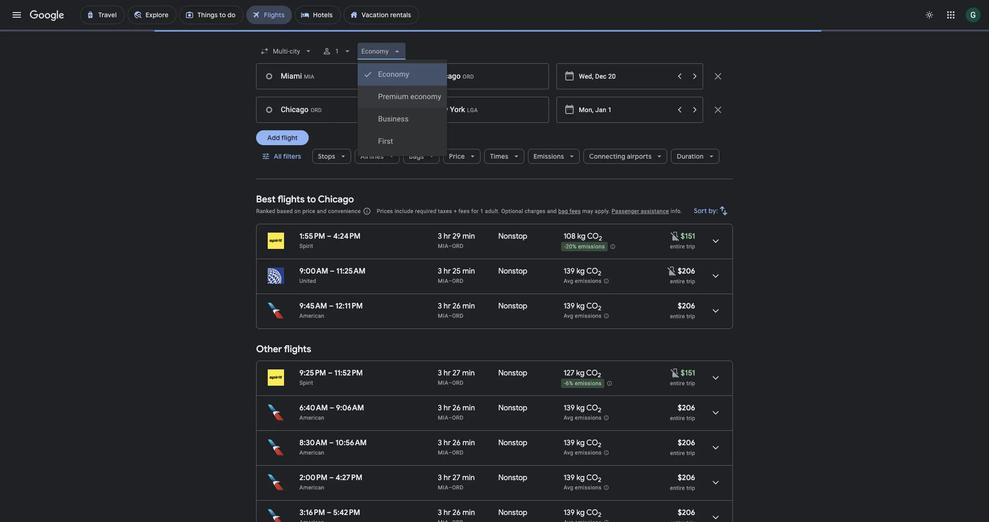 Task type: locate. For each thing, give the bounding box(es) containing it.
spirit down 1:55 pm
[[300, 243, 313, 250]]

stops
[[318, 152, 335, 161]]

$206 left "flight details. leaves miami international airport at 9:00 am on wednesday, december 20 and arrives at o'hare international airport at 11:25 am on wednesday, december 20." image
[[678, 267, 696, 276]]

entire down $151 text field
[[670, 381, 685, 387]]

3 nonstop from the top
[[499, 302, 528, 311]]

co for 4:24 pm
[[587, 232, 599, 241]]

6 3 from the top
[[438, 439, 442, 448]]

avg emissions
[[564, 278, 602, 285], [564, 313, 602, 320], [564, 415, 602, 422], [564, 450, 602, 457], [564, 485, 602, 492]]

3 for 11:25 am
[[438, 267, 442, 276]]

avg for 12:11 pm
[[564, 313, 574, 320]]

None text field
[[405, 63, 549, 89], [405, 97, 549, 123], [405, 63, 549, 89], [405, 97, 549, 123]]

entire left flight details. leaves miami international airport at 2:00 pm on wednesday, december 20 and arrives at o'hare international airport at 4:27 pm on wednesday, december 20. icon
[[670, 485, 685, 492]]

Arrival time: 10:56 AM. text field
[[336, 439, 367, 448]]

co
[[587, 232, 599, 241], [587, 267, 598, 276], [587, 302, 598, 311], [586, 369, 598, 378], [587, 404, 598, 413], [587, 439, 598, 448], [587, 474, 598, 483], [587, 509, 598, 518]]

leaves miami international airport at 9:00 am on wednesday, december 20 and arrives at o'hare international airport at 11:25 am on wednesday, december 20. element
[[300, 267, 366, 276]]

ord inside 3 hr 25 min mia – ord
[[452, 278, 464, 285]]

nonstop flight. element for 9:06 am
[[499, 404, 528, 415]]

4 139 kg co 2 from the top
[[564, 439, 602, 450]]

5 139 from the top
[[564, 474, 575, 483]]

avg emissions for 11:25 am
[[564, 278, 602, 285]]

11:52 pm
[[334, 369, 363, 378]]

mia inside 3 hr 25 min mia – ord
[[438, 278, 449, 285]]

entire trip down $151 text field
[[670, 381, 696, 387]]

5 nonstop from the top
[[499, 404, 528, 413]]

convenience
[[328, 208, 361, 215]]

kg for 9:06 am
[[577, 404, 585, 413]]

emissions for 11:25 am
[[575, 278, 602, 285]]

american for 6:40 am
[[300, 415, 325, 422]]

– inside 2:00 pm – 4:27 pm american
[[329, 474, 334, 483]]

139 for 12:11 pm
[[564, 302, 575, 311]]

$206 left flight details. leaves miami international airport at 3:16 pm on wednesday, december 20 and arrives at o'hare international airport at 5:42 pm on wednesday, december 20. icon
[[678, 509, 696, 518]]

trip down 206 us dollars text box
[[687, 451, 696, 457]]

2 vertical spatial entire trip
[[670, 381, 696, 387]]

3 ord from the top
[[452, 313, 464, 320]]

1 vertical spatial 3 hr 26 min mia – ord
[[438, 404, 475, 422]]

206 US dollars text field
[[678, 267, 696, 276], [678, 474, 696, 483]]

1 $151 from the top
[[681, 232, 696, 241]]

1
[[336, 48, 339, 55], [480, 208, 484, 215]]

–
[[327, 232, 332, 241], [449, 243, 452, 250], [330, 267, 335, 276], [449, 278, 452, 285], [329, 302, 334, 311], [449, 313, 452, 320], [328, 369, 333, 378], [449, 380, 452, 387], [330, 404, 334, 413], [449, 415, 452, 422], [329, 439, 334, 448], [449, 450, 452, 457], [329, 474, 334, 483], [449, 485, 452, 492], [327, 509, 332, 518]]

$151 left flight details. leaves miami international airport at 9:25 pm on wednesday, december 20 and arrives at o'hare international airport at 11:52 pm on wednesday, december 20. icon
[[681, 369, 696, 378]]

1 $206 entire trip from the top
[[670, 302, 696, 320]]

3 american from the top
[[300, 450, 325, 457]]

min for 4:27 pm
[[462, 474, 475, 483]]

3 139 from the top
[[564, 404, 575, 413]]

3:16 pm – 5:42 pm
[[300, 509, 360, 518]]

2 ord from the top
[[452, 278, 464, 285]]

this price for this flight doesn't include overhead bin access. if you need a carry-on bag, use the bags filter to update prices. image left flight details. leaves miami international airport at 9:25 pm on wednesday, december 20 and arrives at o'hare international airport at 11:52 pm on wednesday, december 20. icon
[[670, 368, 681, 379]]

1 total duration 3 hr 27 min. element from the top
[[438, 369, 499, 380]]

trip down 151 us dollars text box
[[687, 244, 696, 250]]

8 nonstop from the top
[[499, 509, 528, 518]]

4 139 from the top
[[564, 439, 575, 448]]

$206 entire trip left flight details. leaves miami international airport at 8:30 am on wednesday, december 20 and arrives at o'hare international airport at 10:56 am on wednesday, december 20. image
[[670, 439, 696, 457]]

0 horizontal spatial and
[[317, 208, 327, 215]]

0 vertical spatial swap origin and destination. image
[[397, 71, 408, 82]]

flights for best
[[278, 194, 305, 205]]

0 horizontal spatial 1
[[336, 48, 339, 55]]

1 inside popup button
[[336, 48, 339, 55]]

mia inside 3 hr 29 min mia – ord
[[438, 243, 449, 250]]

Departure time: 6:40 AM. text field
[[300, 404, 328, 413]]

total duration 3 hr 27 min. element
[[438, 369, 499, 380], [438, 474, 499, 485]]

0 vertical spatial flights
[[278, 194, 305, 205]]

leaves miami international airport at 9:45 am on wednesday, december 20 and arrives at o'hare international airport at 12:11 pm on wednesday, december 20. element
[[300, 302, 363, 311]]

entire trip
[[670, 244, 696, 250], [670, 279, 696, 285], [670, 381, 696, 387]]

price
[[303, 208, 316, 215]]

2 vertical spatial 3 hr 26 min mia – ord
[[438, 439, 475, 457]]

avg for 4:27 pm
[[564, 485, 574, 492]]

american inside 8:30 am – 10:56 am american
[[300, 450, 325, 457]]

airlines
[[361, 152, 384, 161]]

ord for 4:27 pm
[[452, 485, 464, 492]]

0 vertical spatial 3 hr 26 min mia – ord
[[438, 302, 475, 320]]

1 ord from the top
[[452, 243, 464, 250]]

min for 11:52 pm
[[462, 369, 475, 378]]

108
[[564, 232, 576, 241]]

0 vertical spatial 27
[[453, 369, 461, 378]]

this price for this flight doesn't include overhead bin access. if you need a carry-on bag, use the bags filter to update prices. image up this price for this flight doesn't include overhead bin access. if you need a carry-on bag, use the bags filter to update prices. image on the bottom of page
[[670, 231, 681, 242]]

$206 entire trip for 10:56 am
[[670, 439, 696, 457]]

other
[[256, 344, 282, 355]]

-
[[564, 244, 566, 250], [564, 381, 566, 387]]

4 mia from the top
[[438, 380, 449, 387]]

3 avg from the top
[[564, 415, 574, 422]]

leaves miami international airport at 3:16 pm on wednesday, december 20 and arrives at o'hare international airport at 5:42 pm on wednesday, december 20. element
[[300, 509, 360, 518]]

$206 left the flight details. leaves miami international airport at 6:40 am on wednesday, december 20 and arrives at o'hare international airport at 9:06 am on wednesday, december 20. image
[[678, 404, 696, 413]]

connecting airports
[[589, 152, 652, 161]]

connecting
[[589, 152, 626, 161]]

4 ord from the top
[[452, 380, 464, 387]]

139 kg co 2
[[564, 267, 602, 278], [564, 302, 602, 313], [564, 404, 602, 415], [564, 439, 602, 450], [564, 474, 602, 485], [564, 509, 602, 520]]

co inside '127 kg co 2'
[[586, 369, 598, 378]]

ranked
[[256, 208, 276, 215]]

american down departure time: 9:45 am. text field
[[300, 313, 325, 320]]

entire up 206 us dollars text box
[[670, 416, 685, 422]]

2 avg emissions from the top
[[564, 313, 602, 320]]

4 hr from the top
[[444, 369, 451, 378]]

avg
[[564, 278, 574, 285], [564, 313, 574, 320], [564, 415, 574, 422], [564, 450, 574, 457], [564, 485, 574, 492]]

swap origin and destination. image
[[397, 71, 408, 82], [397, 104, 408, 116]]

flight details. leaves miami international airport at 9:45 am on wednesday, december 20 and arrives at o'hare international airport at 12:11 pm on wednesday, december 20. image
[[705, 300, 727, 322]]

entire down 206 us dollars text box
[[670, 451, 685, 457]]

nonstop flight. element for 11:52 pm
[[499, 369, 528, 380]]

2 hr from the top
[[444, 267, 451, 276]]

2 $206 entire trip from the top
[[670, 404, 696, 422]]

charges
[[525, 208, 546, 215]]

3 139 kg co 2 from the top
[[564, 404, 602, 415]]

$206 left flight details. leaves miami international airport at 2:00 pm on wednesday, december 20 and arrives at o'hare international airport at 4:27 pm on wednesday, december 20. icon
[[678, 474, 696, 483]]

3 hr 26 min
[[438, 509, 475, 518]]

co for 10:56 am
[[587, 439, 598, 448]]

hr for 10:56 am
[[444, 439, 451, 448]]

- for 108
[[564, 244, 566, 250]]

1 vertical spatial 27
[[453, 474, 461, 483]]

entire down this price for this flight doesn't include overhead bin access. if you need a carry-on bag, use the bags filter to update prices. image on the bottom of page
[[670, 279, 685, 285]]

3 for 9:06 am
[[438, 404, 442, 413]]

3 for 12:11 pm
[[438, 302, 442, 311]]

spirit inside 9:25 pm – 11:52 pm spirit
[[300, 380, 313, 387]]

8:30 am
[[300, 439, 328, 448]]

select your preferred seating class. list box
[[358, 60, 447, 157]]

- down 108
[[564, 244, 566, 250]]

1 horizontal spatial 1
[[480, 208, 484, 215]]

2 139 kg co 2 from the top
[[564, 302, 602, 313]]

206 US dollars text field
[[678, 302, 696, 311]]

2 $206 from the top
[[678, 302, 696, 311]]

Arrival time: 11:25 AM. text field
[[337, 267, 366, 276]]

1 vertical spatial 1
[[480, 208, 484, 215]]

2 total duration 3 hr 26 min. element from the top
[[438, 404, 499, 415]]

trip up 206 us dollars text box
[[687, 416, 696, 422]]

4 $206 entire trip from the top
[[670, 474, 696, 492]]

3 $206 entire trip from the top
[[670, 439, 696, 457]]

entire trip for 127
[[670, 381, 696, 387]]

206 us dollars text field left "flight details. leaves miami international airport at 9:00 am on wednesday, december 20 and arrives at o'hare international airport at 11:25 am on wednesday, december 20." image
[[678, 267, 696, 276]]

and left the bag
[[547, 208, 557, 215]]

2 inside 108 kg co 2
[[599, 235, 602, 243]]

0 vertical spatial 3 hr 27 min mia – ord
[[438, 369, 475, 387]]

1 vertical spatial entire trip
[[670, 279, 696, 285]]

2 american from the top
[[300, 415, 325, 422]]

6 ord from the top
[[452, 450, 464, 457]]

2 this price for this flight doesn't include overhead bin access. if you need a carry-on bag, use the bags filter to update prices. image from the top
[[670, 368, 681, 379]]

remove flight from miami to chicago on wed, dec 20 image
[[713, 71, 724, 82]]

leaves miami international airport at 6:40 am on wednesday, december 20 and arrives at o'hare international airport at 9:06 am on wednesday, december 20. element
[[300, 404, 364, 413]]

25
[[453, 267, 461, 276]]

emissions button
[[528, 145, 580, 168]]

nonstop flight. element
[[499, 232, 528, 243], [499, 267, 528, 278], [499, 302, 528, 313], [499, 369, 528, 380], [499, 404, 528, 415], [499, 439, 528, 450], [499, 474, 528, 485], [499, 509, 528, 519]]

206 US dollars text field
[[678, 404, 696, 413], [678, 509, 696, 518]]

8 nonstop flight. element from the top
[[499, 509, 528, 519]]

6 139 from the top
[[564, 509, 575, 518]]

flight details. leaves miami international airport at 8:30 am on wednesday, december 20 and arrives at o'hare international airport at 10:56 am on wednesday, december 20. image
[[705, 437, 727, 459]]

20%
[[566, 244, 577, 250]]

airlines button
[[355, 145, 400, 168]]

american down 8:30 am
[[300, 450, 325, 457]]

assistance
[[641, 208, 669, 215]]

this price for this flight doesn't include overhead bin access. if you need a carry-on bag, use the bags filter to update prices. image for 108
[[670, 231, 681, 242]]

1 button
[[319, 40, 356, 62]]

1 vertical spatial flights
[[284, 344, 311, 355]]

kg inside '127 kg co 2'
[[577, 369, 585, 378]]

4 avg emissions from the top
[[564, 450, 602, 457]]

1 horizontal spatial fees
[[570, 208, 581, 215]]

$206 left flight details. leaves miami international airport at 9:45 am on wednesday, december 20 and arrives at o'hare international airport at 12:11 pm on wednesday, december 20. image
[[678, 302, 696, 311]]

may
[[583, 208, 594, 215]]

6 entire from the top
[[670, 451, 685, 457]]

1 3 hr 27 min mia – ord from the top
[[438, 369, 475, 387]]

fees right +
[[459, 208, 470, 215]]

151 US dollars text field
[[681, 369, 696, 378]]

$206 entire trip
[[670, 302, 696, 320], [670, 404, 696, 422], [670, 439, 696, 457], [670, 474, 696, 492]]

fees right the bag
[[570, 208, 581, 215]]

mia for 9:06 am
[[438, 415, 449, 422]]

and right price
[[317, 208, 327, 215]]

adult.
[[485, 208, 500, 215]]

based
[[277, 208, 293, 215]]

option
[[358, 63, 447, 86], [358, 86, 447, 108], [358, 108, 447, 130], [358, 130, 447, 153]]

Arrival time: 9:06 AM. text field
[[336, 404, 364, 413]]

127
[[564, 369, 575, 378]]

$206 entire trip left flight details. leaves miami international airport at 9:45 am on wednesday, december 20 and arrives at o'hare international airport at 12:11 pm on wednesday, december 20. image
[[670, 302, 696, 320]]

1 trip from the top
[[687, 244, 696, 250]]

kg for 11:25 am
[[577, 267, 585, 276]]

1 swap origin and destination. image from the top
[[397, 71, 408, 82]]

1 horizontal spatial and
[[547, 208, 557, 215]]

3 entire from the top
[[670, 314, 685, 320]]

2
[[599, 235, 602, 243], [598, 270, 602, 278], [598, 305, 602, 313], [598, 372, 601, 380], [598, 407, 602, 415], [598, 442, 602, 450], [598, 477, 602, 485], [598, 512, 602, 520]]

optional
[[502, 208, 523, 215]]

6 hr from the top
[[444, 439, 451, 448]]

3 entire trip from the top
[[670, 381, 696, 387]]

5 mia from the top
[[438, 415, 449, 422]]

entire down 206 us dollars text field
[[670, 314, 685, 320]]

kg for 4:24 pm
[[578, 232, 586, 241]]

2 206 us dollars text field from the top
[[678, 509, 696, 518]]

4 option from the top
[[358, 130, 447, 153]]

-20% emissions
[[564, 244, 605, 250]]

trip down $151 text field
[[687, 381, 696, 387]]

1 entire trip from the top
[[670, 244, 696, 250]]

– inside 1:55 pm – 4:24 pm spirit
[[327, 232, 332, 241]]

206 us dollars text field for 5:42 pm
[[678, 509, 696, 518]]

1 vertical spatial 3 hr 27 min mia – ord
[[438, 474, 475, 492]]

1 spirit from the top
[[300, 243, 313, 250]]

total duration 3 hr 25 min. element
[[438, 267, 499, 278]]

3 option from the top
[[358, 108, 447, 130]]

spirit
[[300, 243, 313, 250], [300, 380, 313, 387]]

6 trip from the top
[[687, 451, 696, 457]]

nonstop flight. element for 10:56 am
[[499, 439, 528, 450]]

spirit for 1:55 pm
[[300, 243, 313, 250]]

entire down 151 us dollars text box
[[670, 244, 685, 250]]

times
[[490, 152, 509, 161]]

3 total duration 3 hr 26 min. element from the top
[[438, 439, 499, 450]]

co inside 108 kg co 2
[[587, 232, 599, 241]]

leaves miami international airport at 1:55 pm on wednesday, december 20 and arrives at o'hare international airport at 4:24 pm on wednesday, december 20. element
[[300, 232, 361, 241]]

trip up 206 us dollars text field
[[687, 279, 696, 285]]

nonstop for 11:25 am
[[499, 267, 528, 276]]

26 for 10:56 am
[[453, 439, 461, 448]]

3 trip from the top
[[687, 314, 696, 320]]

206 us dollars text field left flight details. leaves miami international airport at 3:16 pm on wednesday, december 20 and arrives at o'hare international airport at 5:42 pm on wednesday, december 20. icon
[[678, 509, 696, 518]]

change appearance image
[[919, 4, 941, 26]]

0 vertical spatial 206 us dollars text field
[[678, 404, 696, 413]]

min inside 3 hr 25 min mia – ord
[[463, 267, 475, 276]]

$206 entire trip left flight details. leaves miami international airport at 2:00 pm on wednesday, december 20 and arrives at o'hare international airport at 4:27 pm on wednesday, december 20. icon
[[670, 474, 696, 492]]

5 nonstop flight. element from the top
[[499, 404, 528, 415]]

american inside 2:00 pm – 4:27 pm american
[[300, 485, 325, 492]]

nonstop for 4:27 pm
[[499, 474, 528, 483]]

3 inside 3 hr 29 min mia – ord
[[438, 232, 442, 241]]

taxes
[[438, 208, 452, 215]]

0 vertical spatial -
[[564, 244, 566, 250]]

3 avg emissions from the top
[[564, 415, 602, 422]]

139 kg co 2 for 9:06 am
[[564, 404, 602, 415]]

1:55 pm
[[300, 232, 325, 241]]

- down '127'
[[564, 381, 566, 387]]

spirit down 9:25 pm
[[300, 380, 313, 387]]

nonstop flight. element for 4:24 pm
[[499, 232, 528, 243]]

min for 12:11 pm
[[463, 302, 475, 311]]

ord for 9:06 am
[[452, 415, 464, 422]]

1 $206 from the top
[[678, 267, 696, 276]]

on
[[294, 208, 301, 215]]

– inside 9:45 am – 12:11 pm american
[[329, 302, 334, 311]]

5 avg from the top
[[564, 485, 574, 492]]

american down 2:00 pm text field
[[300, 485, 325, 492]]

206 US dollars text field
[[678, 439, 696, 448]]

$206 entire trip up 206 us dollars text box
[[670, 404, 696, 422]]

hr for 9:06 am
[[444, 404, 451, 413]]

4:27 pm
[[336, 474, 363, 483]]

2 nonstop flight. element from the top
[[499, 267, 528, 278]]

$206 left flight details. leaves miami international airport at 8:30 am on wednesday, december 20 and arrives at o'hare international airport at 10:56 am on wednesday, december 20. image
[[678, 439, 696, 448]]

1 26 from the top
[[453, 302, 461, 311]]

0 horizontal spatial fees
[[459, 208, 470, 215]]

3 hr from the top
[[444, 302, 451, 311]]

airports
[[627, 152, 652, 161]]

1 vertical spatial 206 us dollars text field
[[678, 509, 696, 518]]

$206 for 12:11 pm
[[678, 302, 696, 311]]

0 vertical spatial entire trip
[[670, 244, 696, 250]]

4 $206 from the top
[[678, 439, 696, 448]]

min
[[463, 232, 475, 241], [463, 267, 475, 276], [463, 302, 475, 311], [462, 369, 475, 378], [463, 404, 475, 413], [463, 439, 475, 448], [462, 474, 475, 483], [463, 509, 475, 518]]

27 for 11:52 pm
[[453, 369, 461, 378]]

entire
[[670, 244, 685, 250], [670, 279, 685, 285], [670, 314, 685, 320], [670, 381, 685, 387], [670, 416, 685, 422], [670, 451, 685, 457], [670, 485, 685, 492]]

3 inside 3 hr 25 min mia – ord
[[438, 267, 442, 276]]

passenger
[[612, 208, 640, 215]]

151 US dollars text field
[[681, 232, 696, 241]]

hr
[[444, 232, 451, 241], [444, 267, 451, 276], [444, 302, 451, 311], [444, 369, 451, 378], [444, 404, 451, 413], [444, 439, 451, 448], [444, 474, 451, 483], [444, 509, 451, 518]]

Departure time: 9:00 AM. text field
[[300, 267, 328, 276]]

1 27 from the top
[[453, 369, 461, 378]]

7 ord from the top
[[452, 485, 464, 492]]

7 nonstop flight. element from the top
[[499, 474, 528, 485]]

best
[[256, 194, 276, 205]]

flights up the based
[[278, 194, 305, 205]]

1 vertical spatial $151
[[681, 369, 696, 378]]

leaves miami international airport at 8:30 am on wednesday, december 20 and arrives at o'hare international airport at 10:56 am on wednesday, december 20. element
[[300, 439, 367, 448]]

27 for 4:27 pm
[[453, 474, 461, 483]]

206 us dollars text field left the flight details. leaves miami international airport at 6:40 am on wednesday, december 20 and arrives at o'hare international airport at 9:06 am on wednesday, december 20. image
[[678, 404, 696, 413]]

and
[[317, 208, 327, 215], [547, 208, 557, 215]]

hr for 11:52 pm
[[444, 369, 451, 378]]

2 mia from the top
[[438, 278, 449, 285]]

7 trip from the top
[[687, 485, 696, 492]]

108 kg co 2
[[564, 232, 602, 243]]

0 vertical spatial total duration 3 hr 27 min. element
[[438, 369, 499, 380]]

5 hr from the top
[[444, 404, 451, 413]]

1 total duration 3 hr 26 min. element from the top
[[438, 302, 499, 313]]

9:06 am
[[336, 404, 364, 413]]

$206
[[678, 267, 696, 276], [678, 302, 696, 311], [678, 404, 696, 413], [678, 439, 696, 448], [678, 474, 696, 483], [678, 509, 696, 518]]

3 26 from the top
[[453, 439, 461, 448]]

2 swap origin and destination. image from the top
[[397, 104, 408, 116]]

2 for 4:24 pm
[[599, 235, 602, 243]]

ord for 12:11 pm
[[452, 313, 464, 320]]

$206 entire trip for 12:11 pm
[[670, 302, 696, 320]]

Departure time: 1:55 PM. text field
[[300, 232, 325, 241]]

5 139 kg co 2 from the top
[[564, 474, 602, 485]]

nonstop flight. element for 12:11 pm
[[499, 302, 528, 313]]

0 vertical spatial spirit
[[300, 243, 313, 250]]

8:30 am – 10:56 am american
[[300, 439, 367, 457]]

Arrival time: 5:42 PM. text field
[[333, 509, 360, 518]]

american inside 6:40 am – 9:06 am american
[[300, 415, 325, 422]]

kg for 12:11 pm
[[577, 302, 585, 311]]

$151 left flight details. leaves miami international airport at 1:55 pm on wednesday, december 20 and arrives at o'hare international airport at 4:24 pm on wednesday, december 20. icon
[[681, 232, 696, 241]]

1 avg emissions from the top
[[564, 278, 602, 285]]

kg inside 108 kg co 2
[[578, 232, 586, 241]]

139 kg co 2 for 10:56 am
[[564, 439, 602, 450]]

min for 4:24 pm
[[463, 232, 475, 241]]

flights
[[278, 194, 305, 205], [284, 344, 311, 355]]

american down the departure time: 6:40 am. text field
[[300, 415, 325, 422]]

3 $206 from the top
[[678, 404, 696, 413]]

min inside 3 hr 29 min mia – ord
[[463, 232, 475, 241]]

2 3 hr 27 min mia – ord from the top
[[438, 474, 475, 492]]

2 for 9:06 am
[[598, 407, 602, 415]]

avg emissions for 9:06 am
[[564, 415, 602, 422]]

hr inside 3 hr 25 min mia – ord
[[444, 267, 451, 276]]

nonstop for 4:24 pm
[[499, 232, 528, 241]]

5 $206 from the top
[[678, 474, 696, 483]]

None search field
[[256, 40, 733, 179]]

required
[[415, 208, 437, 215]]

0 vertical spatial 1
[[336, 48, 339, 55]]

206 us dollars text field left flight details. leaves miami international airport at 2:00 pm on wednesday, december 20 and arrives at o'hare international airport at 4:27 pm on wednesday, december 20. icon
[[678, 474, 696, 483]]

kg
[[578, 232, 586, 241], [577, 267, 585, 276], [577, 302, 585, 311], [577, 369, 585, 378], [577, 404, 585, 413], [577, 439, 585, 448], [577, 474, 585, 483], [577, 509, 585, 518]]

None text field
[[256, 63, 401, 89], [256, 97, 401, 123], [256, 63, 401, 89], [256, 97, 401, 123]]

2 27 from the top
[[453, 474, 461, 483]]

1 vertical spatial spirit
[[300, 380, 313, 387]]

Arrival time: 4:24 PM. text field
[[333, 232, 361, 241]]

2 entire trip from the top
[[670, 279, 696, 285]]

2 for 11:52 pm
[[598, 372, 601, 380]]

6 nonstop flight. element from the top
[[499, 439, 528, 450]]

27
[[453, 369, 461, 378], [453, 474, 461, 483]]

139 for 9:06 am
[[564, 404, 575, 413]]

ord for 4:24 pm
[[452, 243, 464, 250]]

swap origin and destination. image for departure text field
[[397, 104, 408, 116]]

4 nonstop flight. element from the top
[[499, 369, 528, 380]]

1 vertical spatial -
[[564, 381, 566, 387]]

1 139 kg co 2 from the top
[[564, 267, 602, 278]]

2 and from the left
[[547, 208, 557, 215]]

2 fees from the left
[[570, 208, 581, 215]]

entire trip down this price for this flight doesn't include overhead bin access. if you need a carry-on bag, use the bags filter to update prices. image on the bottom of page
[[670, 279, 696, 285]]

main content containing best flights to chicago
[[256, 187, 733, 523]]

1 vertical spatial 206 us dollars text field
[[678, 474, 696, 483]]

3 for 11:52 pm
[[438, 369, 442, 378]]

9:00 am – 11:25 am united
[[300, 267, 366, 285]]

4 total duration 3 hr 26 min. element from the top
[[438, 509, 499, 519]]

hr inside 3 hr 29 min mia – ord
[[444, 232, 451, 241]]

– inside 3 hr 25 min mia – ord
[[449, 278, 452, 285]]

2 nonstop from the top
[[499, 267, 528, 276]]

Departure time: 3:16 PM. text field
[[300, 509, 325, 518]]

nonstop for 9:06 am
[[499, 404, 528, 413]]

this price for this flight doesn't include overhead bin access. if you need a carry-on bag, use the bags filter to update prices. image
[[667, 266, 678, 277]]

0 vertical spatial $151
[[681, 232, 696, 241]]

– inside 6:40 am – 9:06 am american
[[330, 404, 334, 413]]

total duration 3 hr 26 min. element for 9:06 am
[[438, 404, 499, 415]]

chicago
[[318, 194, 354, 205]]

26
[[453, 302, 461, 311], [453, 404, 461, 413], [453, 439, 461, 448], [453, 509, 461, 518]]

1 - from the top
[[564, 244, 566, 250]]

mia for 4:24 pm
[[438, 243, 449, 250]]

3 3 hr 26 min mia – ord from the top
[[438, 439, 475, 457]]

main content
[[256, 187, 733, 523]]

None field
[[256, 43, 317, 60], [358, 43, 406, 60], [256, 43, 317, 60], [358, 43, 406, 60]]

7 hr from the top
[[444, 474, 451, 483]]

total duration 3 hr 26 min. element
[[438, 302, 499, 313], [438, 404, 499, 415], [438, 439, 499, 450], [438, 509, 499, 519]]

1 avg from the top
[[564, 278, 574, 285]]

flights up 9:25 pm
[[284, 344, 311, 355]]

1 206 us dollars text field from the top
[[678, 404, 696, 413]]

co for 12:11 pm
[[587, 302, 598, 311]]

trip left flight details. leaves miami international airport at 2:00 pm on wednesday, december 20 and arrives at o'hare international airport at 4:27 pm on wednesday, december 20. icon
[[687, 485, 696, 492]]

127 kg co 2
[[564, 369, 601, 380]]

nonstop for 12:11 pm
[[499, 302, 528, 311]]

to
[[307, 194, 316, 205]]

spirit inside 1:55 pm – 4:24 pm spirit
[[300, 243, 313, 250]]

2:00 pm – 4:27 pm american
[[300, 474, 363, 492]]

times button
[[485, 145, 524, 168]]

Departure time: 2:00 PM. text field
[[300, 474, 328, 483]]

9:00 am
[[300, 267, 328, 276]]

0 vertical spatial this price for this flight doesn't include overhead bin access. if you need a carry-on bag, use the bags filter to update prices. image
[[670, 231, 681, 242]]

3 nonstop flight. element from the top
[[499, 302, 528, 313]]

2 $151 from the top
[[681, 369, 696, 378]]

Departure time: 8:30 AM. text field
[[300, 439, 328, 448]]

139 for 10:56 am
[[564, 439, 575, 448]]

ord inside 3 hr 29 min mia – ord
[[452, 243, 464, 250]]

– inside 8:30 am – 10:56 am american
[[329, 439, 334, 448]]

entire trip down 151 us dollars text box
[[670, 244, 696, 250]]

7 entire from the top
[[670, 485, 685, 492]]

1 vertical spatial total duration 3 hr 27 min. element
[[438, 474, 499, 485]]

trip
[[687, 244, 696, 250], [687, 279, 696, 285], [687, 314, 696, 320], [687, 381, 696, 387], [687, 416, 696, 422], [687, 451, 696, 457], [687, 485, 696, 492]]

1 vertical spatial this price for this flight doesn't include overhead bin access. if you need a carry-on bag, use the bags filter to update prices. image
[[670, 368, 681, 379]]

1 139 from the top
[[564, 267, 575, 276]]

mia for 11:25 am
[[438, 278, 449, 285]]

2:00 pm
[[300, 474, 328, 483]]

bag fees button
[[559, 208, 581, 215]]

co for 11:25 am
[[587, 267, 598, 276]]

0 vertical spatial 206 us dollars text field
[[678, 267, 696, 276]]

2 inside '127 kg co 2'
[[598, 372, 601, 380]]

flight details. leaves miami international airport at 1:55 pm on wednesday, december 20 and arrives at o'hare international airport at 4:24 pm on wednesday, december 20. image
[[705, 230, 727, 253]]

american inside 9:45 am – 12:11 pm american
[[300, 313, 325, 320]]

1 vertical spatial swap origin and destination. image
[[397, 104, 408, 116]]

total duration 3 hr 29 min. element
[[438, 232, 499, 243]]

sort
[[694, 207, 707, 215]]

this price for this flight doesn't include overhead bin access. if you need a carry-on bag, use the bags filter to update prices. image
[[670, 231, 681, 242], [670, 368, 681, 379]]

trip down 206 us dollars text field
[[687, 314, 696, 320]]



Task type: describe. For each thing, give the bounding box(es) containing it.
leaves miami international airport at 9:25 pm on wednesday, december 20 and arrives at o'hare international airport at 11:52 pm on wednesday, december 20. element
[[300, 369, 363, 378]]

$206 for 9:06 am
[[678, 404, 696, 413]]

8 3 from the top
[[438, 509, 442, 518]]

9:25 pm
[[300, 369, 326, 378]]

3 hr 26 min mia – ord for 25
[[438, 302, 475, 320]]

2 for 11:25 am
[[598, 270, 602, 278]]

other flights
[[256, 344, 311, 355]]

flight details. leaves miami international airport at 9:25 pm on wednesday, december 20 and arrives at o'hare international airport at 11:52 pm on wednesday, december 20. image
[[705, 367, 727, 389]]

3 hr 26 min mia – ord for 26
[[438, 439, 475, 457]]

6:40 am
[[300, 404, 328, 413]]

1:55 pm – 4:24 pm spirit
[[300, 232, 361, 250]]

avg emissions for 4:27 pm
[[564, 485, 602, 492]]

2 entire from the top
[[670, 279, 685, 285]]

add flight button
[[256, 130, 309, 145]]

Departure text field
[[579, 64, 672, 89]]

prices
[[377, 208, 393, 215]]

flights for other
[[284, 344, 311, 355]]

4 entire from the top
[[670, 381, 685, 387]]

11:25 am
[[337, 267, 366, 276]]

4 trip from the top
[[687, 381, 696, 387]]

for
[[471, 208, 479, 215]]

emissions for 4:27 pm
[[575, 485, 602, 492]]

2 option from the top
[[358, 86, 447, 108]]

leaves miami international airport at 2:00 pm on wednesday, december 20 and arrives at o'hare international airport at 4:27 pm on wednesday, december 20. element
[[300, 474, 363, 483]]

ranked based on price and convenience
[[256, 208, 361, 215]]

3 for 4:24 pm
[[438, 232, 442, 241]]

add flight
[[267, 134, 298, 142]]

entire trip for 108
[[670, 244, 696, 250]]

5:42 pm
[[333, 509, 360, 518]]

ord for 11:25 am
[[452, 278, 464, 285]]

emissions
[[534, 152, 564, 161]]

9:25 pm – 11:52 pm spirit
[[300, 369, 363, 387]]

139 kg co 2 for 4:27 pm
[[564, 474, 602, 485]]

total duration 3 hr 26 min. element for 10:56 am
[[438, 439, 499, 450]]

hr for 4:24 pm
[[444, 232, 451, 241]]

emissions for 10:56 am
[[575, 450, 602, 457]]

this price for this flight doesn't include overhead bin access. if you need a carry-on bag, use the bags filter to update prices. image for 127
[[670, 368, 681, 379]]

nonstop for 11:52 pm
[[499, 369, 528, 378]]

flight details. leaves miami international airport at 3:16 pm on wednesday, december 20 and arrives at o'hare international airport at 5:42 pm on wednesday, december 20. image
[[705, 507, 727, 523]]

loading results progress bar
[[0, 30, 990, 32]]

avg for 10:56 am
[[564, 450, 574, 457]]

6%
[[566, 381, 574, 387]]

12:11 pm
[[335, 302, 363, 311]]

nonstop for 10:56 am
[[499, 439, 528, 448]]

ord for 11:52 pm
[[452, 380, 464, 387]]

2 206 us dollars text field from the top
[[678, 474, 696, 483]]

duration
[[677, 152, 704, 161]]

min for 9:06 am
[[463, 404, 475, 413]]

1 and from the left
[[317, 208, 327, 215]]

2 for 12:11 pm
[[598, 305, 602, 313]]

avg for 11:25 am
[[564, 278, 574, 285]]

mia for 11:52 pm
[[438, 380, 449, 387]]

1 option from the top
[[358, 63, 447, 86]]

total duration 3 hr 27 min. element for 127
[[438, 369, 499, 380]]

kg for 4:27 pm
[[577, 474, 585, 483]]

1 fees from the left
[[459, 208, 470, 215]]

26 for 9:06 am
[[453, 404, 461, 413]]

bags button
[[404, 145, 440, 168]]

139 kg co 2 for 11:25 am
[[564, 267, 602, 278]]

co for 9:06 am
[[587, 404, 598, 413]]

avg emissions for 12:11 pm
[[564, 313, 602, 320]]

sort by: button
[[691, 200, 733, 222]]

american for 9:45 am
[[300, 313, 325, 320]]

8 hr from the top
[[444, 509, 451, 518]]

$151 for 127
[[681, 369, 696, 378]]

– inside 3 hr 29 min mia – ord
[[449, 243, 452, 250]]

united
[[300, 278, 316, 285]]

connecting airports button
[[584, 145, 668, 168]]

all
[[274, 152, 282, 161]]

hr for 11:25 am
[[444, 267, 451, 276]]

price
[[449, 152, 465, 161]]

stops button
[[312, 145, 351, 168]]

passenger assistance button
[[612, 208, 669, 215]]

kg for 10:56 am
[[577, 439, 585, 448]]

learn more about ranking image
[[363, 207, 371, 216]]

nonstop flight. element for 11:25 am
[[499, 267, 528, 278]]

Departure time: 9:45 AM. text field
[[300, 302, 327, 311]]

Arrival time: 12:11 PM. text field
[[335, 302, 363, 311]]

avg for 9:06 am
[[564, 415, 574, 422]]

Departure time: 9:25 PM. text field
[[300, 369, 326, 378]]

3 for 10:56 am
[[438, 439, 442, 448]]

2 3 hr 26 min mia – ord from the top
[[438, 404, 475, 422]]

+
[[454, 208, 457, 215]]

$206 for 10:56 am
[[678, 439, 696, 448]]

26 inside total duration 3 hr 26 min. element
[[453, 509, 461, 518]]

$151 for 108
[[681, 232, 696, 241]]

all filters
[[274, 152, 301, 161]]

$206 entire trip for 4:27 pm
[[670, 474, 696, 492]]

– inside 9:00 am – 11:25 am united
[[330, 267, 335, 276]]

hr for 4:27 pm
[[444, 474, 451, 483]]

29
[[453, 232, 461, 241]]

$206 for 4:27 pm
[[678, 474, 696, 483]]

3 hr 27 min mia – ord for 4:27 pm
[[438, 474, 475, 492]]

nonstop flight. element for 4:27 pm
[[499, 474, 528, 485]]

duration button
[[672, 145, 720, 168]]

3:16 pm
[[300, 509, 325, 518]]

kg for 11:52 pm
[[577, 369, 585, 378]]

Arrival time: 11:52 PM. text field
[[334, 369, 363, 378]]

1 entire from the top
[[670, 244, 685, 250]]

$206 entire trip for 9:06 am
[[670, 404, 696, 422]]

sort by:
[[694, 207, 718, 215]]

all filters button
[[256, 145, 309, 168]]

spirit for 9:25 pm
[[300, 380, 313, 387]]

2 trip from the top
[[687, 279, 696, 285]]

10:56 am
[[336, 439, 367, 448]]

ord for 10:56 am
[[452, 450, 464, 457]]

prices include required taxes + fees for 1 adult. optional charges and bag fees may apply. passenger assistance
[[377, 208, 669, 215]]

5 entire from the top
[[670, 416, 685, 422]]

3 hr 29 min mia – ord
[[438, 232, 475, 250]]

co for 11:52 pm
[[586, 369, 598, 378]]

3 hr 27 min mia – ord for 11:52 pm
[[438, 369, 475, 387]]

co for 4:27 pm
[[587, 474, 598, 483]]

flight
[[282, 134, 298, 142]]

price button
[[444, 145, 481, 168]]

bag
[[559, 208, 568, 215]]

emissions for 9:06 am
[[575, 415, 602, 422]]

6 139 kg co 2 from the top
[[564, 509, 602, 520]]

american for 2:00 pm
[[300, 485, 325, 492]]

flight details. leaves miami international airport at 9:00 am on wednesday, december 20 and arrives at o'hare international airport at 11:25 am on wednesday, december 20. image
[[705, 265, 727, 287]]

139 for 11:25 am
[[564, 267, 575, 276]]

Arrival time: 4:27 PM. text field
[[336, 474, 363, 483]]

Departure text field
[[579, 97, 672, 123]]

hr for 12:11 pm
[[444, 302, 451, 311]]

apply.
[[595, 208, 610, 215]]

mia for 10:56 am
[[438, 450, 449, 457]]

add
[[267, 134, 280, 142]]

american for 8:30 am
[[300, 450, 325, 457]]

mia for 12:11 pm
[[438, 313, 449, 320]]

bags
[[409, 152, 424, 161]]

-6% emissions
[[564, 381, 602, 387]]

– inside 9:25 pm – 11:52 pm spirit
[[328, 369, 333, 378]]

by:
[[709, 207, 718, 215]]

main menu image
[[11, 9, 22, 20]]

9:45 am – 12:11 pm american
[[300, 302, 363, 320]]

1 206 us dollars text field from the top
[[678, 267, 696, 276]]

flight details. leaves miami international airport at 2:00 pm on wednesday, december 20 and arrives at o'hare international airport at 4:27 pm on wednesday, december 20. image
[[705, 472, 727, 494]]

best flights to chicago
[[256, 194, 354, 205]]

3 for 4:27 pm
[[438, 474, 442, 483]]

3 hr 25 min mia – ord
[[438, 267, 475, 285]]

2 for 4:27 pm
[[598, 477, 602, 485]]

include
[[395, 208, 414, 215]]

139 for 4:27 pm
[[564, 474, 575, 483]]

emissions for 12:11 pm
[[575, 313, 602, 320]]

none search field containing add flight
[[256, 40, 733, 179]]

6 $206 from the top
[[678, 509, 696, 518]]

9:45 am
[[300, 302, 327, 311]]

remove flight from chicago to new york on mon, jan 1 image
[[713, 104, 724, 116]]

5 trip from the top
[[687, 416, 696, 422]]

2 for 10:56 am
[[598, 442, 602, 450]]

avg emissions for 10:56 am
[[564, 450, 602, 457]]

- for 127
[[564, 381, 566, 387]]

26 for 12:11 pm
[[453, 302, 461, 311]]

filters
[[283, 152, 301, 161]]

min for 11:25 am
[[463, 267, 475, 276]]

4:24 pm
[[333, 232, 361, 241]]

flight details. leaves miami international airport at 6:40 am on wednesday, december 20 and arrives at o'hare international airport at 9:06 am on wednesday, december 20. image
[[705, 402, 727, 424]]

6:40 am – 9:06 am american
[[300, 404, 364, 422]]



Task type: vqa. For each thing, say whether or not it's contained in the screenshot.
the Jan
no



